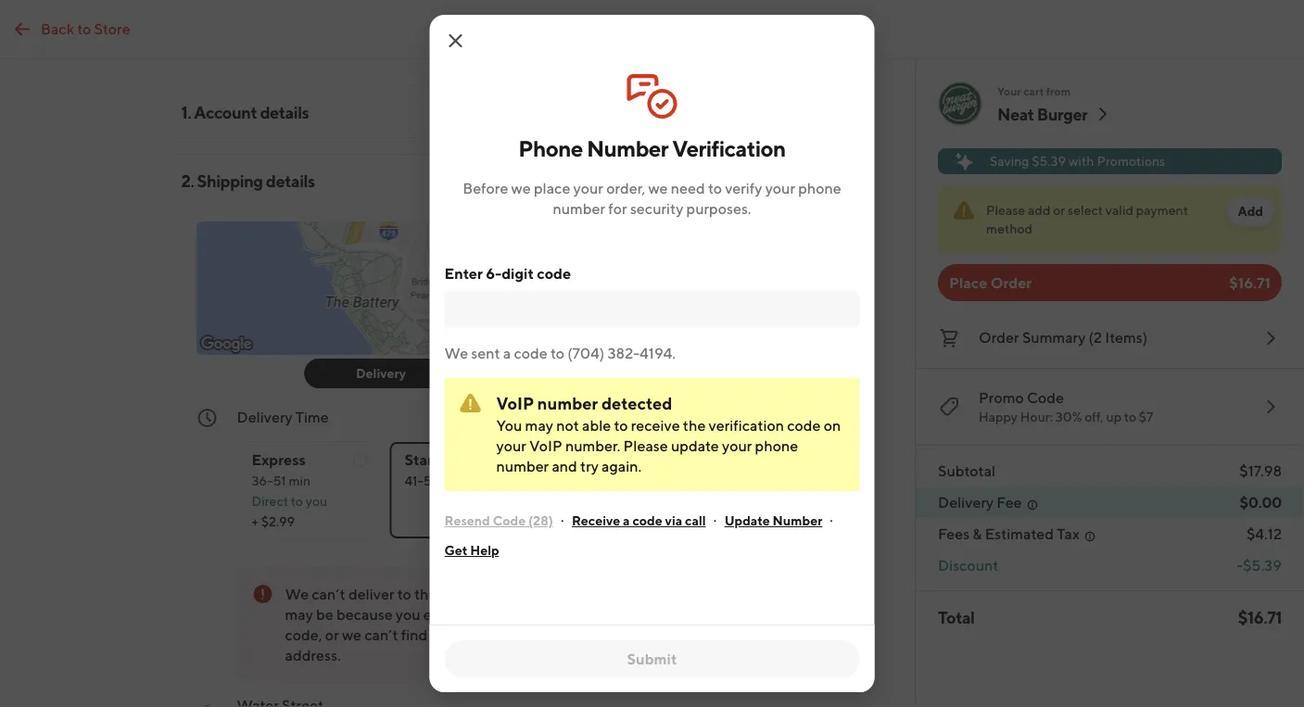 Task type: vqa. For each thing, say whether or not it's contained in the screenshot.
Save at the right top of the page
no



Task type: describe. For each thing, give the bounding box(es) containing it.
security
[[630, 200, 684, 217]]

the inside voip number detected you may not able to receive the verification code on your voip number. please update your phone number and try again.
[[683, 417, 706, 434]]

add button
[[1227, 197, 1275, 226]]

2 vertical spatial delivery
[[938, 494, 994, 511]]

+
[[252, 514, 259, 530]]

choose
[[558, 473, 603, 489]]

method
[[987, 221, 1033, 236]]

$5.39 for saving
[[1032, 153, 1067, 169]]

details for 2. shipping details
[[266, 171, 315, 191]]

via
[[665, 513, 683, 529]]

match
[[442, 626, 484, 644]]

tax
[[1057, 525, 1080, 543]]

382-
[[608, 345, 640, 362]]

36–51
[[252, 473, 286, 489]]

0 vertical spatial order
[[991, 274, 1032, 292]]

sent
[[471, 345, 500, 362]]

back to store
[[41, 19, 130, 37]]

update number button
[[725, 506, 823, 536]]

your cart from
[[998, 84, 1071, 97]]

schedule for later
[[558, 451, 680, 469]]

may inside we can't deliver to this address. this may be because you entered a city, zip code, or we can't find a match for the address.
[[285, 606, 313, 624]]

0 vertical spatial 41–56
[[651, 408, 691, 426]]

get help
[[445, 543, 500, 558]]

because
[[337, 606, 393, 624]]

a inside 'option group'
[[606, 473, 613, 489]]

order,
[[607, 179, 646, 197]]

later
[[648, 451, 680, 469]]

place order
[[950, 274, 1032, 292]]

happy
[[979, 409, 1018, 425]]

this
[[414, 586, 439, 603]]

code for resend
[[493, 513, 526, 529]]

payment
[[1137, 203, 1189, 218]]

you inside 36–51 min direct to you + $2.99
[[306, 494, 328, 509]]

from
[[1047, 84, 1071, 97]]

(28)
[[529, 513, 554, 529]]

discount
[[938, 557, 999, 574]]

saving $5.39 with promotions button
[[938, 148, 1283, 174]]

your down verification
[[722, 437, 752, 455]]

2. shipping
[[181, 171, 263, 191]]

direct
[[252, 494, 288, 509]]

receive a code via call button
[[572, 506, 706, 536]]

2. shipping details
[[181, 171, 315, 191]]

city,
[[491, 606, 518, 624]]

0 horizontal spatial address.
[[285, 647, 341, 664]]

deliver
[[349, 586, 395, 603]]

1 · from the left
[[561, 513, 565, 530]]

before
[[463, 179, 509, 197]]

a inside 'resend code (28) · receive a code via call · update number ·'
[[623, 513, 630, 529]]

Pickup radio
[[447, 359, 611, 389]]

a right sent
[[503, 345, 511, 362]]

-
[[1237, 557, 1243, 574]]

0 horizontal spatial can't
[[312, 586, 346, 603]]

get
[[445, 543, 468, 558]]

0 vertical spatial voip
[[497, 393, 534, 413]]

1 horizontal spatial min
[[442, 473, 464, 489]]

this
[[501, 586, 528, 603]]

up
[[1107, 409, 1122, 425]]

$4.12
[[1247, 525, 1283, 543]]

code inside 'resend code (28) · receive a code via call · update number ·'
[[633, 513, 663, 529]]

&
[[973, 525, 983, 543]]

select
[[1068, 203, 1104, 218]]

digit
[[502, 265, 534, 282]]

back
[[41, 19, 74, 37]]

fees & estimated
[[938, 525, 1054, 543]]

time
[[615, 473, 642, 489]]

place
[[534, 179, 571, 197]]

for inside before we place your order, we need to verify your phone number for security purposes.
[[609, 200, 628, 217]]

the inside we can't deliver to this address. this may be because you entered a city, zip code, or we can't find a match for the address.
[[509, 626, 531, 644]]

$2.99
[[261, 514, 295, 530]]

for inside we can't deliver to this address. this may be because you entered a city, zip code, or we can't find a match for the address.
[[487, 626, 506, 644]]

close phone number verification image
[[445, 30, 467, 52]]

choose a time
[[558, 473, 642, 489]]

submit
[[627, 651, 677, 668]]

phone inside voip number detected you may not able to receive the verification code on your voip number. please update your phone number and try again.
[[755, 437, 799, 455]]

Delivery radio
[[305, 359, 458, 389]]

and
[[552, 458, 578, 475]]

neat burger button
[[998, 103, 1114, 125]]

summary
[[1023, 329, 1086, 346]]

1. account
[[181, 102, 257, 122]]

order summary (2 items) button
[[938, 324, 1283, 353]]

estimated
[[986, 525, 1054, 543]]

may inside voip number detected you may not able to receive the verification code on your voip number. please update your phone number and try again.
[[525, 417, 554, 434]]

zip
[[521, 606, 541, 624]]

schedule
[[558, 451, 622, 469]]

enter 6-digit code
[[445, 265, 571, 282]]

receive
[[572, 513, 621, 529]]

verify
[[725, 179, 763, 197]]

1 horizontal spatial can't
[[365, 626, 398, 644]]

1 vertical spatial $16.71
[[1239, 607, 1283, 627]]

$7
[[1140, 409, 1154, 425]]

to inside 36–51 min direct to you + $2.99
[[291, 494, 303, 509]]

phone inside before we place your order, we need to verify your phone number for security purposes.
[[799, 179, 842, 197]]

4194.
[[640, 345, 676, 362]]

able
[[582, 417, 611, 434]]

your right verify
[[766, 179, 796, 197]]

please inside please add or select valid payment method
[[987, 203, 1026, 218]]

hour:
[[1021, 409, 1053, 425]]

1 horizontal spatial 41–56 min
[[651, 408, 719, 426]]

burger
[[1038, 104, 1088, 124]]

we can't deliver to this address. this may be because you entered a city, zip code, or we can't find a match for the address.
[[285, 586, 541, 664]]

0 horizontal spatial delivery
[[237, 408, 293, 426]]

2 vertical spatial number
[[497, 458, 549, 475]]

min inside 36–51 min direct to you + $2.99
[[289, 473, 311, 489]]

detected
[[602, 393, 673, 413]]

41–56 inside 'option group'
[[405, 473, 440, 489]]

items)
[[1106, 329, 1148, 346]]

a right the find
[[431, 626, 439, 644]]

please add or select valid payment method
[[987, 203, 1189, 236]]



Task type: locate. For each thing, give the bounding box(es) containing it.
0 horizontal spatial 41–56 min
[[405, 473, 464, 489]]

saving $5.39 with promotions
[[990, 153, 1166, 169]]

may left 'not'
[[525, 417, 554, 434]]

0 horizontal spatial code
[[493, 513, 526, 529]]

1 vertical spatial phone
[[755, 437, 799, 455]]

0 vertical spatial details
[[260, 102, 309, 122]]

to right back
[[77, 19, 91, 37]]

min down standard
[[442, 473, 464, 489]]

1 vertical spatial please
[[624, 437, 668, 455]]

delivery time
[[237, 408, 329, 426]]

to right direct
[[291, 494, 303, 509]]

voip number detected you may not able to receive the verification code on your voip number. please update your phone number and try again.
[[497, 393, 841, 475]]

$17.98
[[1240, 462, 1283, 480]]

status containing please add or select valid payment method
[[938, 185, 1283, 253]]

a left city,
[[480, 606, 488, 624]]

cart
[[1024, 84, 1044, 97]]

details for 1. account details
[[260, 102, 309, 122]]

1 vertical spatial may
[[285, 606, 313, 624]]

1 vertical spatial can't
[[365, 626, 398, 644]]

1 horizontal spatial you
[[396, 606, 421, 624]]

the down zip
[[509, 626, 531, 644]]

0 vertical spatial $16.71
[[1230, 274, 1271, 292]]

1 vertical spatial 41–56 min
[[405, 473, 464, 489]]

to left this on the bottom of page
[[398, 586, 411, 603]]

option group containing express
[[237, 428, 719, 539]]

$16.71 down '-$5.39'
[[1239, 607, 1283, 627]]

option group
[[237, 428, 719, 539]]

valid
[[1106, 203, 1134, 218]]

2 · from the left
[[714, 513, 717, 530]]

we inside phone number verification dialog
[[445, 345, 468, 362]]

time
[[296, 408, 329, 426]]

promotions
[[1097, 153, 1166, 169]]

promo
[[979, 389, 1024, 407]]

1. account details
[[181, 102, 309, 122]]

a left time
[[606, 473, 613, 489]]

you inside we can't deliver to this address. this may be because you entered a city, zip code, or we can't find a match for the address.
[[396, 606, 421, 624]]

30%
[[1056, 409, 1083, 425]]

can't up the be
[[312, 586, 346, 603]]

· right call
[[714, 513, 717, 530]]

delivery inside radio
[[356, 366, 406, 381]]

a
[[503, 345, 511, 362], [606, 473, 613, 489], [623, 513, 630, 529], [480, 606, 488, 624], [431, 626, 439, 644]]

code inside 'resend code (28) · receive a code via call · update number ·'
[[493, 513, 526, 529]]

0 horizontal spatial you
[[306, 494, 328, 509]]

to left (704) at the left of page
[[551, 345, 565, 362]]

place
[[950, 274, 988, 292]]

0 horizontal spatial please
[[624, 437, 668, 455]]

1 horizontal spatial please
[[987, 203, 1026, 218]]

find
[[401, 626, 428, 644]]

to
[[77, 19, 91, 37], [708, 179, 722, 197], [551, 345, 565, 362], [1125, 409, 1137, 425], [614, 417, 628, 434], [291, 494, 303, 509], [398, 586, 411, 603]]

$5.39 down $4.12
[[1243, 557, 1283, 574]]

express
[[252, 451, 306, 469]]

can't down because on the bottom left of page
[[365, 626, 398, 644]]

order right place
[[991, 274, 1032, 292]]

$5.39 inside button
[[1032, 153, 1067, 169]]

number inside before we place your order, we need to verify your phone number for security purposes.
[[553, 200, 606, 217]]

·
[[561, 513, 565, 530], [714, 513, 717, 530], [830, 513, 834, 530]]

your right place
[[574, 179, 604, 197]]

· right (28)
[[561, 513, 565, 530]]

0 horizontal spatial 41–56
[[405, 473, 440, 489]]

code,
[[285, 626, 322, 644]]

for up time
[[626, 451, 645, 469]]

-$5.39
[[1237, 557, 1283, 574]]

for inside 'option group'
[[626, 451, 645, 469]]

please
[[987, 203, 1026, 218], [624, 437, 668, 455]]

to inside button
[[77, 19, 91, 37]]

0 vertical spatial may
[[525, 417, 554, 434]]

phone number verification
[[519, 135, 786, 161]]

status
[[938, 185, 1283, 253]]

receive
[[631, 417, 680, 434]]

fees
[[938, 525, 970, 543]]

to inside voip number detected you may not able to receive the verification code on your voip number. please update your phone number and try again.
[[614, 417, 628, 434]]

code
[[537, 265, 571, 282], [514, 345, 548, 362], [788, 417, 821, 434], [633, 513, 663, 529]]

0 vertical spatial please
[[987, 203, 1026, 218]]

or inside we can't deliver to this address. this may be because you entered a city, zip code, or we can't find a match for the address.
[[325, 626, 339, 644]]

1 vertical spatial details
[[266, 171, 315, 191]]

call
[[685, 513, 706, 529]]

0 vertical spatial code
[[1027, 389, 1065, 407]]

0 vertical spatial address.
[[442, 586, 498, 603]]

number right 'update'
[[773, 513, 823, 529]]

number down ben.nelson1980@gmail.com
[[587, 135, 669, 161]]

none radio inside 'option group'
[[237, 442, 375, 539]]

$5.39 left with
[[1032, 153, 1067, 169]]

a right receive
[[623, 513, 630, 529]]

1 vertical spatial delivery
[[237, 408, 293, 426]]

41–56 min up update
[[651, 408, 719, 426]]

please down "receive"
[[624, 437, 668, 455]]

1 horizontal spatial address.
[[442, 586, 498, 603]]

0 vertical spatial can't
[[312, 586, 346, 603]]

1 vertical spatial address.
[[285, 647, 341, 664]]

address.
[[442, 586, 498, 603], [285, 647, 341, 664]]

1 vertical spatial you
[[396, 606, 421, 624]]

the
[[683, 417, 706, 434], [509, 626, 531, 644]]

1 vertical spatial code
[[493, 513, 526, 529]]

your
[[998, 84, 1022, 97]]

1 horizontal spatial the
[[683, 417, 706, 434]]

your down the "you"
[[497, 437, 527, 455]]

we up security
[[649, 179, 668, 197]]

off,
[[1085, 409, 1104, 425]]

0 horizontal spatial may
[[285, 606, 313, 624]]

number.
[[566, 437, 621, 455]]

we inside we can't deliver to this address. this may be because you entered a city, zip code, or we can't find a match for the address.
[[342, 626, 362, 644]]

0 vertical spatial you
[[306, 494, 328, 509]]

address. down code,
[[285, 647, 341, 664]]

you up the find
[[396, 606, 421, 624]]

41–56 up update
[[651, 408, 691, 426]]

we
[[511, 179, 531, 197], [649, 179, 668, 197], [342, 626, 362, 644]]

delivery or pickup selector option group
[[305, 359, 611, 389]]

1 horizontal spatial we
[[445, 345, 468, 362]]

order
[[991, 274, 1032, 292], [979, 329, 1020, 346]]

add
[[1238, 204, 1264, 219]]

0 horizontal spatial we
[[285, 586, 309, 603]]

total
[[938, 607, 975, 627]]

purposes.
[[687, 200, 752, 217]]

1 vertical spatial $5.39
[[1243, 557, 1283, 574]]

add
[[1028, 203, 1051, 218]]

or down the be
[[325, 626, 339, 644]]

order left summary
[[979, 329, 1020, 346]]

the up update
[[683, 417, 706, 434]]

or right add
[[1054, 203, 1066, 218]]

resend
[[445, 513, 490, 529]]

1 horizontal spatial or
[[1054, 203, 1066, 218]]

we inside we can't deliver to this address. this may be because you entered a city, zip code, or we can't find a match for the address.
[[285, 586, 309, 603]]

1 vertical spatial number
[[773, 513, 823, 529]]

$5.39
[[1032, 153, 1067, 169], [1243, 557, 1283, 574]]

1 vertical spatial the
[[509, 626, 531, 644]]

0 vertical spatial $5.39
[[1032, 153, 1067, 169]]

min up update
[[694, 408, 719, 426]]

we left sent
[[445, 345, 468, 362]]

please inside voip number detected you may not able to receive the verification code on your voip number. please update your phone number and try again.
[[624, 437, 668, 455]]

please up method
[[987, 203, 1026, 218]]

number left the and
[[497, 458, 549, 475]]

promo code happy hour: 30% off, up to $7
[[979, 389, 1154, 425]]

can't
[[312, 586, 346, 603], [365, 626, 398, 644]]

0 vertical spatial phone
[[799, 179, 842, 197]]

2 horizontal spatial ·
[[830, 513, 834, 530]]

1 vertical spatial number
[[538, 393, 598, 413]]

for down order,
[[609, 200, 628, 217]]

41–56
[[651, 408, 691, 426], [405, 473, 440, 489]]

order summary (2 items)
[[979, 329, 1148, 346]]

0 vertical spatial 41–56 min
[[651, 408, 719, 426]]

1 vertical spatial we
[[285, 586, 309, 603]]

0 vertical spatial or
[[1054, 203, 1066, 218]]

41–56 min down standard
[[405, 473, 464, 489]]

1 vertical spatial voip
[[530, 437, 563, 455]]

code left on
[[788, 417, 821, 434]]

phone down verification
[[755, 437, 799, 455]]

0 vertical spatial we
[[445, 345, 468, 362]]

we for we sent a code to (704) 382-4194.
[[445, 345, 468, 362]]

we down because on the bottom left of page
[[342, 626, 362, 644]]

store
[[94, 19, 130, 37]]

number down place
[[553, 200, 606, 217]]

0 vertical spatial delivery
[[356, 366, 406, 381]]

code right "digit"
[[537, 265, 571, 282]]

code for promo
[[1027, 389, 1065, 407]]

41–56 down standard
[[405, 473, 440, 489]]

get help link
[[445, 536, 500, 566]]

verification
[[709, 417, 785, 434]]

41–56 min
[[651, 408, 719, 426], [405, 473, 464, 489]]

0 horizontal spatial the
[[509, 626, 531, 644]]

to inside before we place your order, we need to verify your phone number for security purposes.
[[708, 179, 722, 197]]

0 horizontal spatial we
[[342, 626, 362, 644]]

2 vertical spatial for
[[487, 626, 506, 644]]

2 horizontal spatial min
[[694, 408, 719, 426]]

we
[[445, 345, 468, 362], [285, 586, 309, 603]]

None radio
[[237, 442, 375, 539]]

voip up the "you"
[[497, 393, 534, 413]]

1 horizontal spatial number
[[773, 513, 823, 529]]

$5.39 for -
[[1243, 557, 1283, 574]]

code up pickup
[[514, 345, 548, 362]]

min
[[694, 408, 719, 426], [289, 473, 311, 489], [442, 473, 464, 489]]

(2
[[1089, 329, 1103, 346]]

to inside we can't deliver to this address. this may be because you entered a city, zip code, or we can't find a match for the address.
[[398, 586, 411, 603]]

2 horizontal spatial delivery
[[938, 494, 994, 511]]

· right 'update number' button
[[830, 513, 834, 530]]

or inside please add or select valid payment method
[[1054, 203, 1066, 218]]

neat burger
[[998, 104, 1088, 124]]

order inside button
[[979, 329, 1020, 346]]

None radio
[[390, 442, 528, 539], [543, 442, 717, 539], [390, 442, 528, 539], [543, 442, 717, 539]]

we can't deliver to this address. this may be because you entered a city, zip code, or we can't find a match for the address. status
[[237, 568, 664, 681]]

update
[[671, 437, 719, 455]]

phone number verification dialog
[[430, 15, 875, 693]]

we for we can't deliver to this address. this may be because you entered a city, zip code, or we can't find a match for the address.
[[285, 586, 309, 603]]

0 vertical spatial for
[[609, 200, 628, 217]]

1 horizontal spatial code
[[1027, 389, 1065, 407]]

subtotal
[[938, 462, 996, 480]]

details right 2. shipping
[[266, 171, 315, 191]]

update
[[725, 513, 770, 529]]

1 horizontal spatial may
[[525, 417, 554, 434]]

on
[[824, 417, 841, 434]]

0 vertical spatial number
[[587, 135, 669, 161]]

help
[[470, 543, 500, 558]]

code inside voip number detected you may not able to receive the verification code on your voip number. please update your phone number and try again.
[[788, 417, 821, 434]]

0 horizontal spatial $5.39
[[1032, 153, 1067, 169]]

try
[[581, 458, 599, 475]]

to up purposes. on the right of the page
[[708, 179, 722, 197]]

min down the express
[[289, 473, 311, 489]]

to left $7
[[1125, 409, 1137, 425]]

you
[[497, 417, 522, 434]]

details right 1. account
[[260, 102, 309, 122]]

0 horizontal spatial min
[[289, 473, 311, 489]]

be
[[316, 606, 334, 624]]

back to store button
[[0, 11, 142, 48]]

$16.71 down add "button"
[[1230, 274, 1271, 292]]

phone right verify
[[799, 179, 842, 197]]

address. up entered
[[442, 586, 498, 603]]

code up hour: at bottom right
[[1027, 389, 1065, 407]]

0 horizontal spatial number
[[587, 135, 669, 161]]

1 vertical spatial order
[[979, 329, 1020, 346]]

for down city,
[[487, 626, 506, 644]]

3 · from the left
[[830, 513, 834, 530]]

0 vertical spatial number
[[553, 200, 606, 217]]

submit button
[[445, 641, 860, 678]]

we left place
[[511, 179, 531, 197]]

1 horizontal spatial 41–56
[[651, 408, 691, 426]]

1 horizontal spatial ·
[[714, 513, 717, 530]]

code left via
[[633, 513, 663, 529]]

number
[[587, 135, 669, 161], [773, 513, 823, 529]]

before we place your order, we need to verify your phone number for security purposes.
[[463, 179, 842, 217]]

phone
[[519, 135, 583, 161]]

1 vertical spatial 41–56
[[405, 473, 440, 489]]

none radio containing express
[[237, 442, 375, 539]]

1 horizontal spatial $5.39
[[1243, 557, 1283, 574]]

standard
[[405, 451, 468, 469]]

neat
[[998, 104, 1035, 124]]

to right able
[[614, 417, 628, 434]]

resend code (28) · receive a code via call · update number ·
[[445, 513, 834, 530]]

voip up the and
[[530, 437, 563, 455]]

1 vertical spatial for
[[626, 451, 645, 469]]

you right direct
[[306, 494, 328, 509]]

may up code,
[[285, 606, 313, 624]]

need
[[671, 179, 705, 197]]

to inside promo code happy hour: 30% off, up to $7
[[1125, 409, 1137, 425]]

number up 'not'
[[538, 393, 598, 413]]

0 horizontal spatial ·
[[561, 513, 565, 530]]

0 horizontal spatial or
[[325, 626, 339, 644]]

code left (28)
[[493, 513, 526, 529]]

number inside 'resend code (28) · receive a code via call · update number ·'
[[773, 513, 823, 529]]

1 vertical spatial or
[[325, 626, 339, 644]]

0 vertical spatial the
[[683, 417, 706, 434]]

1 horizontal spatial we
[[511, 179, 531, 197]]

1 horizontal spatial delivery
[[356, 366, 406, 381]]

we up code,
[[285, 586, 309, 603]]

code inside promo code happy hour: 30% off, up to $7
[[1027, 389, 1065, 407]]

we sent a code to (704) 382-4194.
[[445, 345, 676, 362]]

2 horizontal spatial we
[[649, 179, 668, 197]]



